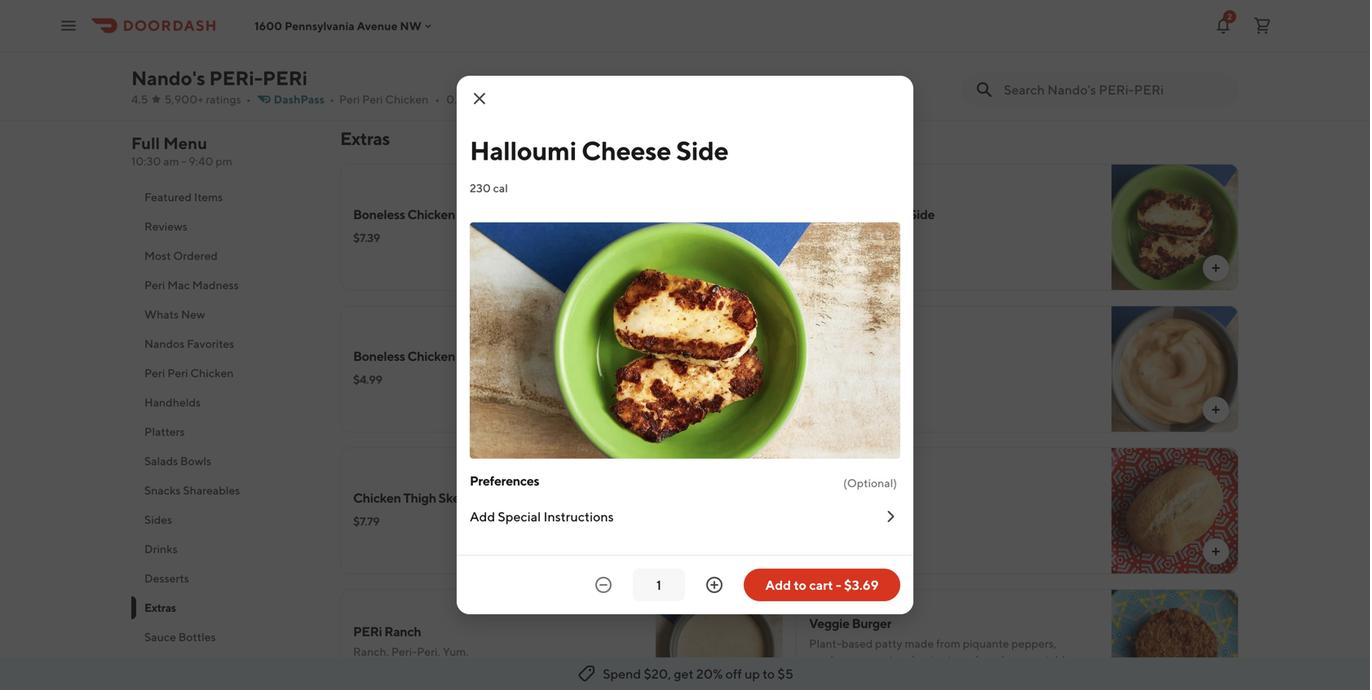 Task type: locate. For each thing, give the bounding box(es) containing it.
reviews
[[144, 220, 187, 233]]

cheese inside dialog
[[581, 135, 671, 166]]

0 vertical spatial -
[[181, 155, 186, 168]]

sauce
[[144, 631, 176, 644]]

peri for peri peri chicken
[[144, 367, 165, 380]]

- inside full menu 10:30 am - 9:40 pm
[[181, 155, 186, 168]]

0 vertical spatial $3.69
[[809, 231, 838, 245]]

halloumi cheese side image
[[1112, 164, 1239, 291]]

1 horizontal spatial to
[[794, 578, 806, 593]]

1 vertical spatial and
[[1037, 670, 1057, 683]]

1 horizontal spatial halloumi
[[809, 207, 861, 222]]

- right "cart"
[[836, 578, 841, 593]]

0 vertical spatial halloumi
[[470, 135, 577, 166]]

add inside add special instructions button
[[470, 509, 495, 525]]

1 horizontal spatial halloumi cheese side
[[809, 207, 935, 222]]

0 vertical spatial boneless
[[353, 207, 405, 222]]

peri peri chicken
[[144, 367, 234, 380]]

0 horizontal spatial cheese
[[581, 135, 671, 166]]

0.7
[[446, 93, 463, 106]]

1 horizontal spatial peri
[[353, 624, 382, 640]]

2 boneless from the top
[[353, 349, 405, 364]]

plant-
[[809, 637, 842, 651]]

1 • from the left
[[246, 93, 251, 106]]

2
[[1227, 12, 1232, 21]]

salads bowls
[[144, 455, 211, 468]]

1 boneless from the top
[[353, 207, 405, 222]]

veggie burger plant-based patty made from piquante peppers, mushrooms, water chestnuts and garden vegetables topped with arugula, tomato, pickled onions and perinaise.
[[809, 616, 1077, 691]]

0 horizontal spatial and
[[959, 654, 979, 667]]

halloumi
[[470, 135, 577, 166], [809, 207, 861, 222]]

peri
[[262, 66, 308, 90], [353, 624, 382, 640]]

1 horizontal spatial side
[[909, 207, 935, 222]]

$5
[[778, 667, 793, 682]]

1 horizontal spatial cheese
[[863, 207, 907, 222]]

mi
[[465, 93, 478, 106]]

side for $3.69
[[909, 207, 935, 222]]

0 horizontal spatial extras
[[144, 601, 176, 615]]

0 vertical spatial peri
[[262, 66, 308, 90]]

add item to cart image for boneless chicken breast
[[754, 262, 767, 275]]

• right ratings
[[246, 93, 251, 106]]

0 vertical spatial and
[[959, 654, 979, 667]]

0 vertical spatial extras
[[340, 128, 390, 149]]

peri inside the peri mac madness button
[[144, 278, 165, 292]]

extras up sauce
[[144, 601, 176, 615]]

1 horizontal spatial $3.69
[[844, 578, 879, 593]]

add special instructions button
[[470, 495, 900, 539]]

1 vertical spatial side
[[909, 207, 935, 222]]

boneless
[[353, 207, 405, 222], [353, 349, 405, 364]]

mushrooms,
[[809, 654, 872, 667]]

2 horizontal spatial •
[[435, 93, 440, 106]]

add down skewer
[[470, 509, 495, 525]]

1 vertical spatial halloumi
[[809, 207, 861, 222]]

extras
[[340, 128, 390, 149], [144, 601, 176, 615]]

portuguese roll
[[809, 491, 901, 506]]

cheese for 230 cal
[[581, 135, 671, 166]]

1 vertical spatial peri
[[353, 624, 382, 640]]

dashpass •
[[274, 93, 334, 106]]

peri down nandos
[[144, 367, 165, 380]]

madness
[[192, 278, 239, 292]]

1 vertical spatial peri-
[[809, 349, 843, 364]]

0 vertical spatial to
[[794, 578, 806, 593]]

peri peri chicken • 0.7 mi
[[339, 93, 478, 106]]

1 horizontal spatial thigh
[[457, 349, 490, 364]]

- inside add to cart - $3.69 button
[[836, 578, 841, 593]]

tomato,
[[918, 670, 958, 683]]

most ordered
[[144, 249, 218, 263]]

• right dashpass
[[329, 93, 334, 106]]

nando's
[[131, 66, 205, 90]]

side
[[676, 135, 729, 166], [909, 207, 935, 222]]

peri for peri peri chicken • 0.7 mi
[[339, 93, 360, 106]]

0 horizontal spatial to
[[763, 667, 775, 682]]

veggie
[[809, 616, 850, 632]]

1600 pennsylvania avenue nw button
[[254, 19, 435, 32]]

peri left mac
[[144, 278, 165, 292]]

1 vertical spatial cheese
[[863, 207, 907, 222]]

ordered
[[173, 249, 218, 263]]

1 vertical spatial add
[[765, 578, 791, 593]]

boneless up $4.99
[[353, 349, 405, 364]]

add item to cart image for ice cream in portuguese. light & creamy.
[[754, 63, 767, 76]]

to
[[794, 578, 806, 593], [763, 667, 775, 682]]

ranch.
[[353, 645, 389, 659]]

1 vertical spatial -
[[836, 578, 841, 593]]

featured
[[144, 190, 192, 204]]

mango gelado image
[[656, 0, 783, 92]]

items
[[194, 190, 223, 204]]

0 horizontal spatial add
[[470, 509, 495, 525]]

cheese
[[581, 135, 671, 166], [863, 207, 907, 222]]

portuguese roll image
[[1112, 448, 1239, 575]]

whats
[[144, 308, 179, 321]]

peri up handhelds on the bottom of the page
[[167, 367, 188, 380]]

based
[[842, 637, 873, 651]]

1 horizontal spatial -
[[836, 578, 841, 593]]

Current quantity is 1 number field
[[643, 577, 675, 595]]

patty
[[875, 637, 902, 651]]

$3.69
[[809, 231, 838, 245], [844, 578, 879, 593]]

1600 pennsylvania avenue nw
[[254, 19, 421, 32]]

2 • from the left
[[329, 93, 334, 106]]

0 vertical spatial halloumi cheese side
[[470, 135, 729, 166]]

open menu image
[[59, 16, 78, 35]]

0 vertical spatial side
[[676, 135, 729, 166]]

nandos favorites
[[144, 337, 234, 351]]

0 horizontal spatial side
[[676, 135, 729, 166]]

ice
[[353, 21, 369, 34]]

peri naise image
[[1112, 306, 1239, 433]]

peri up ranch.
[[353, 624, 382, 640]]

off
[[726, 667, 742, 682]]

avenue
[[357, 19, 398, 32]]

0 vertical spatial add
[[470, 509, 495, 525]]

0 vertical spatial cheese
[[581, 135, 671, 166]]

skewer
[[438, 491, 481, 506]]

in
[[406, 21, 415, 34]]

extras down peri peri chicken • 0.7 mi
[[340, 128, 390, 149]]

bowls
[[180, 455, 211, 468]]

and down vegetables on the bottom of page
[[1037, 670, 1057, 683]]

1 horizontal spatial add
[[765, 578, 791, 593]]

naise
[[843, 349, 873, 364]]

230
[[470, 181, 491, 195]]

breast
[[457, 207, 495, 222]]

add down add item to cart image
[[765, 578, 791, 593]]

add item to cart image
[[754, 546, 767, 559]]

peri up dashpass
[[262, 66, 308, 90]]

pennsylvania
[[285, 19, 355, 32]]

1 vertical spatial boneless
[[353, 349, 405, 364]]

1 vertical spatial $3.69
[[844, 578, 879, 593]]

0 horizontal spatial halloumi
[[470, 135, 577, 166]]

add inside add to cart - $3.69 button
[[765, 578, 791, 593]]

9:40
[[189, 155, 213, 168]]

peri mac madness button
[[131, 271, 320, 300]]

1 horizontal spatial peri-
[[809, 349, 843, 364]]

1 vertical spatial thigh
[[403, 491, 436, 506]]

halloumi cheese side for 230 cal
[[470, 135, 729, 166]]

most
[[144, 249, 171, 263]]

0 horizontal spatial halloumi cheese side
[[470, 135, 729, 166]]

chicken inside button
[[190, 367, 234, 380]]

peri- up $1.29 at the right of page
[[809, 349, 843, 364]]

- right the am
[[181, 155, 186, 168]]

add
[[470, 509, 495, 525], [765, 578, 791, 593]]

add item to cart image
[[754, 63, 767, 76], [754, 262, 767, 275], [1209, 262, 1222, 275], [754, 404, 767, 417], [1209, 404, 1222, 417], [1209, 546, 1222, 559]]

&
[[512, 21, 519, 34]]

halloumi inside dialog
[[470, 135, 577, 166]]

add item to cart image for peri-naise
[[1209, 404, 1222, 417]]

side inside dialog
[[676, 135, 729, 166]]

up
[[745, 667, 760, 682]]

$3.69 inside button
[[844, 578, 879, 593]]

boneless chicken breast
[[353, 207, 495, 222]]

dashpass
[[274, 93, 325, 106]]

0 horizontal spatial peri-
[[209, 66, 262, 90]]

•
[[246, 93, 251, 106], [329, 93, 334, 106], [435, 93, 440, 106]]

1 vertical spatial halloumi cheese side
[[809, 207, 935, 222]]

to right the up
[[763, 667, 775, 682]]

• left 0.7 at the left top
[[435, 93, 440, 106]]

0 horizontal spatial -
[[181, 155, 186, 168]]

0 horizontal spatial •
[[246, 93, 251, 106]]

featured items
[[144, 190, 223, 204]]

boneless up "$7.39"
[[353, 207, 405, 222]]

peri right dashpass •
[[339, 93, 360, 106]]

garden
[[981, 654, 1017, 667]]

to left "cart"
[[794, 578, 806, 593]]

0 horizontal spatial $3.69
[[809, 231, 838, 245]]

peri down "$4.49"
[[362, 93, 383, 106]]

1 horizontal spatial •
[[329, 93, 334, 106]]

and up pickled in the bottom of the page
[[959, 654, 979, 667]]

peri- up ratings
[[209, 66, 262, 90]]

new
[[181, 308, 205, 321]]

boneless for boneless chicken breast
[[353, 207, 405, 222]]

$7.39
[[353, 231, 380, 245]]

peri.
[[417, 645, 440, 659]]

snacks shareables button
[[131, 476, 320, 506]]

halloumi cheese side inside halloumi cheese side dialog
[[470, 135, 729, 166]]

thigh
[[457, 349, 490, 364], [403, 491, 436, 506]]

sauce bottles
[[144, 631, 216, 644]]

snacks
[[144, 484, 181, 497]]

10:30
[[131, 155, 161, 168]]

peri-
[[209, 66, 262, 90], [809, 349, 843, 364]]

halloumi cheese side for $3.69
[[809, 207, 935, 222]]

veggie burger image
[[1112, 590, 1239, 691]]

drinks
[[144, 543, 178, 556]]



Task type: vqa. For each thing, say whether or not it's contained in the screenshot.
Halloumi Cheese Side to the top
yes



Task type: describe. For each thing, give the bounding box(es) containing it.
favorites
[[187, 337, 234, 351]]

burger
[[852, 616, 891, 632]]

whats new
[[144, 308, 205, 321]]

snacks shareables
[[144, 484, 240, 497]]

add for add special instructions
[[470, 509, 495, 525]]

cream
[[371, 21, 403, 34]]

sauce bottles button
[[131, 623, 320, 652]]

yum.
[[443, 645, 469, 659]]

increase quantity by 1 image
[[705, 576, 724, 595]]

reviews button
[[131, 212, 320, 241]]

nando's peri-peri
[[131, 66, 308, 90]]

add special instructions
[[470, 509, 614, 525]]

4.5
[[131, 93, 148, 106]]

portuguese
[[809, 491, 876, 506]]

0 horizontal spatial peri
[[262, 66, 308, 90]]

boneless for boneless chicken thigh
[[353, 349, 405, 364]]

3 • from the left
[[435, 93, 440, 106]]

mac
[[167, 278, 190, 292]]

topped
[[809, 670, 847, 683]]

ice cream in portuguese. light & creamy. $4.49
[[353, 21, 561, 54]]

salads
[[144, 455, 178, 468]]

230 cal
[[470, 181, 508, 195]]

spend $20, get 20% off up to $5
[[603, 667, 793, 682]]

desserts
[[144, 572, 189, 586]]

close halloumi cheese side image
[[470, 89, 489, 108]]

peri-naise
[[809, 349, 873, 364]]

platters
[[144, 425, 185, 439]]

add item to cart image for portuguese roll
[[1209, 546, 1222, 559]]

halloumi for 230 cal
[[470, 135, 577, 166]]

halloumi for $3.69
[[809, 207, 861, 222]]

instructions
[[544, 509, 614, 525]]

to inside button
[[794, 578, 806, 593]]

water
[[874, 654, 903, 667]]

most ordered button
[[131, 241, 320, 271]]

chestnuts
[[906, 654, 957, 667]]

made
[[905, 637, 934, 651]]

chicken thigh skewer image
[[656, 448, 783, 575]]

peri-
[[391, 645, 417, 659]]

platters button
[[131, 418, 320, 447]]

1 vertical spatial to
[[763, 667, 775, 682]]

add for add to cart - $3.69
[[765, 578, 791, 593]]

1600
[[254, 19, 282, 32]]

peri inside peri ranch ranch. peri-peri.  yum.
[[353, 624, 382, 640]]

shareables
[[183, 484, 240, 497]]

5,900+
[[164, 93, 204, 106]]

pickled
[[960, 670, 998, 683]]

1 horizontal spatial extras
[[340, 128, 390, 149]]

peri peri chicken button
[[131, 359, 320, 388]]

0 vertical spatial thigh
[[457, 349, 490, 364]]

full menu 10:30 am - 9:40 pm
[[131, 134, 232, 168]]

peri mac madness
[[144, 278, 239, 292]]

0 vertical spatial peri-
[[209, 66, 262, 90]]

featured items button
[[131, 183, 320, 212]]

notification bell image
[[1213, 16, 1233, 35]]

perinaise.
[[809, 686, 859, 691]]

1 horizontal spatial and
[[1037, 670, 1057, 683]]

handhelds
[[144, 396, 201, 409]]

cal
[[493, 181, 508, 195]]

cart
[[809, 578, 833, 593]]

onions
[[1001, 670, 1035, 683]]

boneless chicken thigh image
[[656, 306, 783, 433]]

cheese for $3.69
[[863, 207, 907, 222]]

arugula,
[[874, 670, 916, 683]]

vegetables
[[1020, 654, 1077, 667]]

pm
[[216, 155, 232, 168]]

from
[[936, 637, 960, 651]]

am
[[163, 155, 179, 168]]

light
[[483, 21, 510, 34]]

add item to cart image for halloumi cheese side
[[1209, 262, 1222, 275]]

halloumi cheese side dialog
[[457, 76, 913, 615]]

drinks button
[[131, 535, 320, 564]]

0 horizontal spatial thigh
[[403, 491, 436, 506]]

Item Search search field
[[1004, 81, 1226, 99]]

portuguese.
[[417, 21, 480, 34]]

5,900+ ratings •
[[164, 93, 251, 106]]

$4.49
[[353, 40, 382, 54]]

nandos favorites button
[[131, 329, 320, 359]]

1 vertical spatial extras
[[144, 601, 176, 615]]

peri ranch ranch. peri-peri.  yum.
[[353, 624, 469, 659]]

decrease quantity by 1 image
[[594, 576, 613, 595]]

sides
[[144, 513, 172, 527]]

peri ranch image
[[656, 590, 783, 691]]

20%
[[696, 667, 723, 682]]

$4.99
[[353, 373, 382, 387]]

$20,
[[644, 667, 671, 682]]

nw
[[400, 19, 421, 32]]

spend
[[603, 667, 641, 682]]

0 items, open order cart image
[[1253, 16, 1272, 35]]

peppers,
[[1011, 637, 1056, 651]]

bottles
[[178, 631, 216, 644]]

add item to cart image for boneless chicken thigh
[[754, 404, 767, 417]]

peri for peri mac madness
[[144, 278, 165, 292]]

salads bowls button
[[131, 447, 320, 476]]

special
[[498, 509, 541, 525]]

boneless chicken breast image
[[656, 164, 783, 291]]

(optional)
[[843, 477, 897, 490]]

roll
[[878, 491, 901, 506]]

with
[[849, 670, 872, 683]]

side for 230 cal
[[676, 135, 729, 166]]

add to cart - $3.69 button
[[744, 569, 900, 602]]



